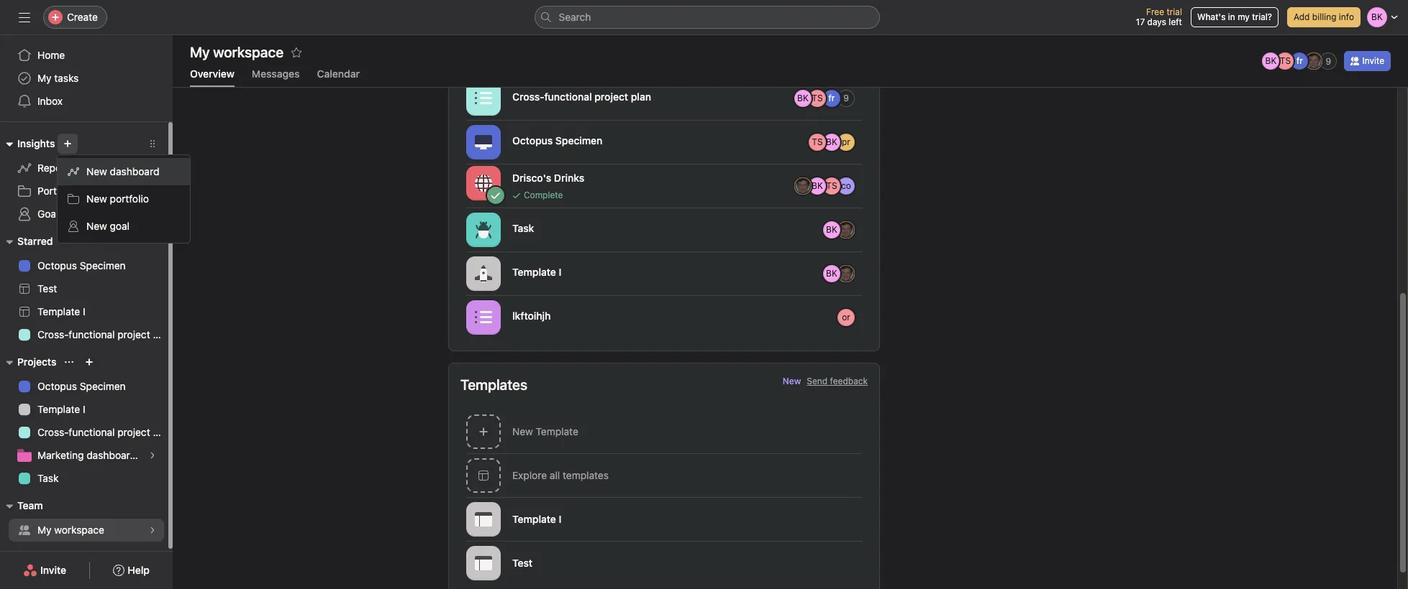 Task type: vqa. For each thing, say whether or not it's contained in the screenshot.
the bottommost Show options icon
yes



Task type: describe. For each thing, give the bounding box(es) containing it.
my for my tasks
[[37, 72, 51, 84]]

dashboards
[[86, 450, 141, 462]]

all
[[550, 470, 560, 482]]

teams element
[[0, 494, 173, 545]]

ja left co
[[798, 180, 808, 191]]

co
[[841, 180, 851, 191]]

global element
[[0, 35, 173, 122]]

cross-functional project plan inside the starred element
[[37, 329, 173, 341]]

template image
[[475, 511, 492, 528]]

bug image
[[475, 221, 492, 239]]

add billing info button
[[1287, 7, 1361, 27]]

17
[[1136, 17, 1145, 27]]

add to starred image
[[291, 47, 302, 58]]

template i inside the starred element
[[37, 306, 85, 318]]

show options, current sort, top image
[[65, 358, 74, 367]]

goals link
[[9, 203, 164, 226]]

cross-functional project plan link inside the starred element
[[9, 324, 173, 347]]

dashboard
[[110, 165, 159, 178]]

starred element
[[0, 229, 173, 350]]

0 vertical spatial plan
[[631, 90, 651, 103]]

projects
[[17, 356, 56, 368]]

i inside projects element
[[83, 404, 85, 416]]

see details, my workspace image
[[148, 527, 157, 535]]

new template
[[512, 426, 578, 438]]

overview link
[[190, 68, 234, 87]]

1 horizontal spatial fr
[[1296, 55, 1303, 66]]

my workspace
[[37, 525, 104, 537]]

octopus specimen link for template i
[[9, 376, 164, 399]]

workspace
[[54, 525, 104, 537]]

0 vertical spatial octopus
[[512, 134, 553, 146]]

what's in my trial?
[[1197, 12, 1272, 22]]

team button
[[0, 498, 43, 515]]

task link
[[9, 468, 164, 491]]

pr
[[842, 136, 850, 147]]

test inside the starred element
[[37, 283, 57, 295]]

projects element
[[0, 350, 173, 494]]

marketing dashboards
[[37, 450, 141, 462]]

templates
[[460, 377, 527, 394]]

my tasks link
[[9, 67, 164, 90]]

template image
[[475, 555, 492, 572]]

in
[[1228, 12, 1235, 22]]

goal
[[110, 220, 130, 232]]

plan inside the starred element
[[153, 329, 173, 341]]

calendar
[[317, 68, 360, 80]]

starred button
[[0, 233, 53, 250]]

ja up or at the right bottom of the page
[[841, 268, 851, 279]]

explore
[[512, 470, 547, 482]]

drisco's drinks
[[512, 172, 584, 184]]

lkftoihjh
[[512, 310, 551, 322]]

search list box
[[534, 6, 880, 29]]

2 show options image from the top
[[862, 180, 873, 192]]

my for my workspace
[[37, 525, 51, 537]]

hide sidebar image
[[19, 12, 30, 23]]

template up all
[[536, 426, 578, 438]]

marketing dashboards link
[[9, 445, 164, 468]]

portfolios
[[37, 185, 82, 197]]

new for new send feedback
[[783, 376, 801, 387]]

inbox
[[37, 95, 63, 107]]

template i link inside the starred element
[[9, 301, 164, 324]]

cross-functional project plan inside projects element
[[37, 427, 173, 439]]

new goal
[[86, 220, 130, 232]]

new for new template
[[512, 426, 533, 438]]

0 horizontal spatial test link
[[9, 278, 164, 301]]

template down the explore
[[512, 514, 556, 526]]

new send feedback
[[783, 376, 868, 387]]

drisco's
[[512, 172, 551, 184]]

help button
[[104, 558, 159, 584]]

send feedback link
[[807, 376, 868, 389]]

octopus for starred
[[37, 260, 77, 272]]

0 vertical spatial project
[[595, 90, 628, 103]]

0 vertical spatial cross-
[[512, 90, 544, 103]]

insights button
[[0, 135, 55, 153]]

add billing info
[[1294, 12, 1354, 22]]

free trial 17 days left
[[1136, 6, 1182, 27]]

template i up "toggle project template starred status" icon
[[512, 514, 562, 526]]

2 vertical spatial template i link
[[449, 498, 879, 542]]

add
[[1294, 12, 1310, 22]]

trial?
[[1252, 12, 1272, 22]]

search button
[[534, 6, 880, 29]]

template inside the starred element
[[37, 306, 80, 318]]

2 vertical spatial project
[[117, 427, 150, 439]]

octopus for projects
[[37, 381, 77, 393]]

drinks
[[554, 172, 584, 184]]

send
[[807, 376, 828, 387]]

search
[[559, 11, 591, 23]]

0 vertical spatial specimen
[[555, 134, 603, 146]]

new dashboard menu item
[[58, 158, 190, 186]]

invite for leftmost invite button
[[40, 565, 66, 577]]

my workspace link
[[9, 519, 164, 542]]

new project or portfolio image
[[85, 358, 94, 367]]

functional inside projects element
[[69, 427, 115, 439]]

info
[[1339, 12, 1354, 22]]



Task type: locate. For each thing, give the bounding box(es) containing it.
2 my from the top
[[37, 525, 51, 537]]

octopus specimen inside the starred element
[[37, 260, 126, 272]]

1 vertical spatial invite
[[40, 565, 66, 577]]

invite button
[[1344, 51, 1391, 71], [14, 558, 76, 584]]

octopus specimen link inside projects element
[[9, 376, 164, 399]]

template i inside projects element
[[37, 404, 85, 416]]

specimen inside the starred element
[[80, 260, 126, 272]]

days
[[1147, 17, 1166, 27]]

task inside projects element
[[37, 473, 59, 485]]

ja left show options icon
[[841, 224, 851, 235]]

octopus inside the starred element
[[37, 260, 77, 272]]

show options image down show options icon
[[862, 268, 873, 280]]

specimen
[[555, 134, 603, 146], [80, 260, 126, 272], [80, 381, 126, 393]]

test left "toggle project template starred status" icon
[[512, 558, 532, 570]]

cross-functional project plan link up marketing dashboards in the left of the page
[[9, 422, 173, 445]]

octopus specimen link down new project or portfolio icon
[[9, 376, 164, 399]]

1 horizontal spatial invite
[[1362, 55, 1384, 66]]

list image
[[475, 90, 492, 107]]

specimen down new project or portfolio icon
[[80, 381, 126, 393]]

new up portfolios link at the left top of the page
[[86, 165, 107, 178]]

complete
[[524, 190, 563, 200]]

0 vertical spatial my
[[37, 72, 51, 84]]

create button
[[43, 6, 107, 29]]

1 vertical spatial test
[[512, 558, 532, 570]]

1 horizontal spatial task
[[512, 222, 534, 234]]

octopus specimen
[[512, 134, 603, 146], [37, 260, 126, 272], [37, 381, 126, 393]]

2 vertical spatial octopus
[[37, 381, 77, 393]]

1 vertical spatial octopus
[[37, 260, 77, 272]]

0 vertical spatial 9
[[1326, 56, 1331, 67]]

starred
[[17, 235, 53, 248]]

specimen for starred
[[80, 260, 126, 272]]

octopus
[[512, 134, 553, 146], [37, 260, 77, 272], [37, 381, 77, 393]]

or
[[842, 312, 850, 323]]

2 vertical spatial plan
[[153, 427, 173, 439]]

1 vertical spatial template i link
[[9, 399, 164, 422]]

what's in my trial? button
[[1191, 7, 1279, 27]]

octopus specimen link
[[9, 255, 164, 278], [9, 376, 164, 399]]

explore all templates
[[512, 470, 609, 482]]

test down starred
[[37, 283, 57, 295]]

1 vertical spatial octopus specimen link
[[9, 376, 164, 399]]

octopus specimen for starred
[[37, 260, 126, 272]]

9 for ja
[[1326, 56, 1331, 67]]

templates
[[563, 470, 609, 482]]

template up marketing
[[37, 404, 80, 416]]

new dashboard
[[86, 165, 159, 178]]

0 horizontal spatial invite button
[[14, 558, 76, 584]]

1 horizontal spatial test link
[[449, 542, 879, 586]]

plan inside projects element
[[153, 427, 173, 439]]

1 vertical spatial 9
[[843, 93, 849, 104]]

octopus specimen for projects
[[37, 381, 126, 393]]

cross-functional project plan
[[512, 90, 651, 103], [37, 329, 173, 341], [37, 427, 173, 439]]

new up the explore
[[512, 426, 533, 438]]

specimen down new goal
[[80, 260, 126, 272]]

9 down add billing info button
[[1326, 56, 1331, 67]]

1 my from the top
[[37, 72, 51, 84]]

1 vertical spatial my
[[37, 525, 51, 537]]

my down team
[[37, 525, 51, 537]]

i
[[559, 266, 562, 278], [83, 306, 85, 318], [83, 404, 85, 416], [559, 514, 562, 526]]

overview
[[190, 68, 234, 80]]

marketing
[[37, 450, 84, 462]]

specimen for projects
[[80, 381, 126, 393]]

1 vertical spatial plan
[[153, 329, 173, 341]]

new image
[[64, 140, 72, 148]]

1 vertical spatial invite button
[[14, 558, 76, 584]]

my left tasks
[[37, 72, 51, 84]]

2 vertical spatial octopus specimen
[[37, 381, 126, 393]]

inbox link
[[9, 90, 164, 113]]

billing
[[1312, 12, 1336, 22]]

portfolios link
[[9, 180, 164, 203]]

1 horizontal spatial invite button
[[1344, 51, 1391, 71]]

fr
[[1296, 55, 1303, 66], [829, 92, 835, 103]]

0 vertical spatial cross-functional project plan
[[512, 90, 651, 103]]

1 vertical spatial functional
[[69, 329, 115, 341]]

reporting link
[[9, 157, 164, 180]]

new inside menu item
[[86, 165, 107, 178]]

3 show options image from the top
[[862, 268, 873, 280]]

1 vertical spatial octopus specimen
[[37, 260, 126, 272]]

octopus specimen down new goal
[[37, 260, 126, 272]]

template i link
[[9, 301, 164, 324], [9, 399, 164, 422], [449, 498, 879, 542]]

home link
[[9, 44, 164, 67]]

cross-functional project plan link up new project or portfolio icon
[[9, 324, 173, 347]]

4 show options image from the top
[[862, 312, 873, 323]]

invite
[[1362, 55, 1384, 66], [40, 565, 66, 577]]

test
[[37, 283, 57, 295], [512, 558, 532, 570]]

functional inside the starred element
[[69, 329, 115, 341]]

show options image for octopus specimen
[[862, 136, 873, 148]]

new for new dashboard
[[86, 165, 107, 178]]

globe image
[[475, 174, 492, 192]]

octopus inside projects element
[[37, 381, 77, 393]]

home
[[37, 49, 65, 61]]

0 vertical spatial functional
[[544, 90, 592, 103]]

cross- inside projects element
[[37, 427, 69, 439]]

insights
[[17, 137, 55, 150]]

octopus specimen link for test
[[9, 255, 164, 278]]

0 vertical spatial octopus specimen
[[512, 134, 603, 146]]

computer image
[[475, 133, 492, 151]]

cross- up projects
[[37, 329, 69, 341]]

show options image
[[862, 136, 873, 148], [862, 180, 873, 192], [862, 268, 873, 280], [862, 312, 873, 323]]

new up new goal
[[86, 193, 107, 205]]

1 vertical spatial fr
[[829, 92, 835, 103]]

2 vertical spatial functional
[[69, 427, 115, 439]]

bk
[[1265, 55, 1277, 66], [797, 92, 809, 103], [826, 136, 837, 147], [812, 180, 823, 191], [826, 224, 837, 235], [826, 268, 837, 279]]

0 horizontal spatial 9
[[843, 93, 849, 104]]

0 vertical spatial template i link
[[9, 301, 164, 324]]

template i up lkftoihjh
[[512, 266, 562, 278]]

new for new portfolio
[[86, 193, 107, 205]]

task down marketing
[[37, 473, 59, 485]]

1 vertical spatial task
[[37, 473, 59, 485]]

octopus specimen inside projects element
[[37, 381, 126, 393]]

1 octopus specimen link from the top
[[9, 255, 164, 278]]

my inside teams element
[[37, 525, 51, 537]]

messages
[[252, 68, 300, 80]]

my tasks
[[37, 72, 79, 84]]

template i
[[512, 266, 562, 278], [37, 306, 85, 318], [37, 404, 85, 416], [512, 514, 562, 526]]

insights element
[[0, 131, 173, 229]]

octopus specimen link down new goal
[[9, 255, 164, 278]]

0 horizontal spatial fr
[[829, 92, 835, 103]]

free
[[1146, 6, 1164, 17]]

cross- inside the starred element
[[37, 329, 69, 341]]

0 horizontal spatial task
[[37, 473, 59, 485]]

1 horizontal spatial test
[[512, 558, 532, 570]]

specimen up the drinks
[[555, 134, 603, 146]]

show options image
[[862, 224, 873, 236]]

2 cross-functional project plan link from the top
[[9, 422, 173, 445]]

show options image right pr
[[862, 136, 873, 148]]

2 vertical spatial cross-
[[37, 427, 69, 439]]

octopus specimen up drisco's drinks
[[512, 134, 603, 146]]

new left goal
[[86, 220, 107, 232]]

i inside the starred element
[[83, 306, 85, 318]]

template i up show options, current sort, top image
[[37, 306, 85, 318]]

toggle project template starred status image
[[538, 559, 547, 568]]

1 vertical spatial project
[[117, 329, 150, 341]]

my workspace
[[190, 44, 284, 60]]

template
[[512, 266, 556, 278], [37, 306, 80, 318], [37, 404, 80, 416], [536, 426, 578, 438], [512, 514, 556, 526]]

calendar link
[[317, 68, 360, 87]]

tasks
[[54, 72, 79, 84]]

messages link
[[252, 68, 300, 87]]

9 up pr
[[843, 93, 849, 104]]

show options image right or at the right bottom of the page
[[862, 312, 873, 323]]

ja
[[1309, 55, 1319, 66], [798, 180, 808, 191], [841, 224, 851, 235], [841, 268, 851, 279]]

0 vertical spatial task
[[512, 222, 534, 234]]

new
[[86, 165, 107, 178], [86, 193, 107, 205], [86, 220, 107, 232], [783, 376, 801, 387], [512, 426, 533, 438]]

0 vertical spatial octopus specimen link
[[9, 255, 164, 278]]

create
[[67, 11, 98, 23]]

left
[[1169, 17, 1182, 27]]

cross- up marketing
[[37, 427, 69, 439]]

0 horizontal spatial test
[[37, 283, 57, 295]]

show options image for template i
[[862, 268, 873, 280]]

octopus down show options, current sort, top image
[[37, 381, 77, 393]]

1 cross-functional project plan link from the top
[[9, 324, 173, 347]]

my inside 'global' element
[[37, 72, 51, 84]]

my
[[37, 72, 51, 84], [37, 525, 51, 537]]

2 vertical spatial cross-functional project plan
[[37, 427, 173, 439]]

0 vertical spatial invite
[[1362, 55, 1384, 66]]

9 for fr
[[843, 93, 849, 104]]

project inside the starred element
[[117, 329, 150, 341]]

help
[[128, 565, 150, 577]]

1 vertical spatial test link
[[449, 542, 879, 586]]

show options image right co
[[862, 180, 873, 192]]

what's
[[1197, 12, 1226, 22]]

feedback
[[830, 376, 868, 387]]

invite for the rightmost invite button
[[1362, 55, 1384, 66]]

0 vertical spatial cross-functional project plan link
[[9, 324, 173, 347]]

1 vertical spatial specimen
[[80, 260, 126, 272]]

task down complete
[[512, 222, 534, 234]]

octopus up drisco's
[[512, 134, 553, 146]]

octopus specimen down new project or portfolio icon
[[37, 381, 126, 393]]

cross-functional project plan link
[[9, 324, 173, 347], [9, 422, 173, 445]]

portfolio
[[110, 193, 149, 205]]

1 horizontal spatial 9
[[1326, 56, 1331, 67]]

new for new goal
[[86, 220, 107, 232]]

2 octopus specimen link from the top
[[9, 376, 164, 399]]

list image
[[475, 309, 492, 326]]

ts
[[1280, 55, 1291, 66], [812, 92, 823, 103], [812, 136, 823, 147], [826, 180, 837, 191]]

see details, marketing dashboards image
[[148, 452, 157, 460]]

cross- right list icon
[[512, 90, 544, 103]]

2 vertical spatial specimen
[[80, 381, 126, 393]]

invite button down my workspace
[[14, 558, 76, 584]]

my
[[1238, 12, 1250, 22]]

template up lkftoihjh
[[512, 266, 556, 278]]

1 vertical spatial cross-
[[37, 329, 69, 341]]

show options image for lkftoihjh
[[862, 312, 873, 323]]

template inside projects element
[[37, 404, 80, 416]]

functional
[[544, 90, 592, 103], [69, 329, 115, 341], [69, 427, 115, 439]]

1 vertical spatial cross-functional project plan link
[[9, 422, 173, 445]]

project
[[595, 90, 628, 103], [117, 329, 150, 341], [117, 427, 150, 439]]

goals
[[37, 208, 64, 220]]

team
[[17, 500, 43, 512]]

0 vertical spatial test
[[37, 283, 57, 295]]

plan
[[631, 90, 651, 103], [153, 329, 173, 341], [153, 427, 173, 439]]

ja down add billing info button
[[1309, 55, 1319, 66]]

0 vertical spatial invite button
[[1344, 51, 1391, 71]]

cross-
[[512, 90, 544, 103], [37, 329, 69, 341], [37, 427, 69, 439]]

0 vertical spatial test link
[[9, 278, 164, 301]]

octopus down starred
[[37, 260, 77, 272]]

0 vertical spatial fr
[[1296, 55, 1303, 66]]

invite button down info
[[1344, 51, 1391, 71]]

projects button
[[0, 354, 56, 371]]

1 vertical spatial cross-functional project plan
[[37, 329, 173, 341]]

task
[[512, 222, 534, 234], [37, 473, 59, 485]]

template i up marketing
[[37, 404, 85, 416]]

rocket image
[[475, 265, 492, 282]]

specimen inside projects element
[[80, 381, 126, 393]]

octopus specimen link inside the starred element
[[9, 255, 164, 278]]

trial
[[1167, 6, 1182, 17]]

new left send
[[783, 376, 801, 387]]

new portfolio
[[86, 193, 149, 205]]

reporting
[[37, 162, 83, 174]]

0 horizontal spatial invite
[[40, 565, 66, 577]]

1 show options image from the top
[[862, 136, 873, 148]]

template i link inside projects element
[[9, 399, 164, 422]]

template up show options, current sort, top image
[[37, 306, 80, 318]]



